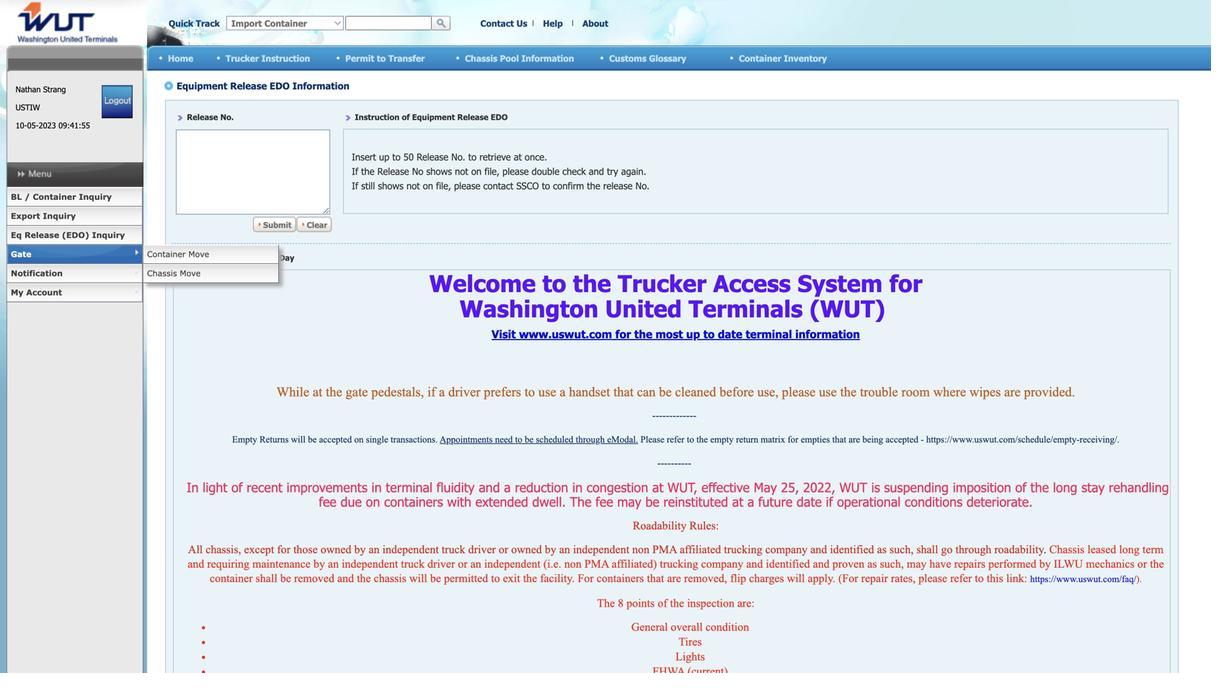 Task type: locate. For each thing, give the bounding box(es) containing it.
container up export inquiry
[[33, 192, 76, 202]]

contact us
[[481, 18, 528, 28]]

account
[[26, 287, 62, 297]]

instruction
[[262, 53, 310, 63]]

container move
[[147, 249, 209, 259]]

0 vertical spatial container
[[739, 53, 782, 63]]

2 horizontal spatial container
[[739, 53, 782, 63]]

inquiry up export inquiry link
[[79, 192, 112, 202]]

inquiry down bl / container inquiry
[[43, 211, 76, 221]]

inquiry
[[79, 192, 112, 202], [43, 211, 76, 221], [92, 230, 125, 240]]

chassis inside 'chassis move' link
[[147, 268, 177, 278]]

chassis
[[465, 53, 498, 63], [147, 268, 177, 278]]

move up 'chassis move' link
[[189, 249, 209, 259]]

export inquiry
[[11, 211, 76, 221]]

nathan
[[16, 84, 41, 94]]

10-
[[16, 120, 27, 130]]

chassis move link
[[143, 264, 279, 283]]

chassis for chassis move
[[147, 268, 177, 278]]

2 vertical spatial inquiry
[[92, 230, 125, 240]]

1 horizontal spatial container
[[147, 249, 186, 259]]

permit
[[346, 53, 375, 63]]

container for container move
[[147, 249, 186, 259]]

about link
[[583, 18, 609, 28]]

notification
[[11, 268, 63, 278]]

quick
[[169, 18, 193, 28]]

0 vertical spatial chassis
[[465, 53, 498, 63]]

container up chassis move
[[147, 249, 186, 259]]

contact
[[481, 18, 514, 28]]

0 vertical spatial move
[[189, 249, 209, 259]]

bl
[[11, 192, 22, 202]]

my account
[[11, 287, 62, 297]]

1 vertical spatial chassis
[[147, 268, 177, 278]]

eq
[[11, 230, 22, 240]]

2 vertical spatial container
[[147, 249, 186, 259]]

move down the container move
[[180, 268, 201, 278]]

container
[[739, 53, 782, 63], [33, 192, 76, 202], [147, 249, 186, 259]]

nathan strang
[[16, 84, 66, 94]]

help link
[[543, 18, 563, 28]]

1 vertical spatial container
[[33, 192, 76, 202]]

customs glossary
[[610, 53, 687, 63]]

inquiry right (edo)
[[92, 230, 125, 240]]

strang
[[43, 84, 66, 94]]

2023
[[39, 120, 56, 130]]

eq release (edo) inquiry link
[[6, 226, 143, 245]]

0 horizontal spatial chassis
[[147, 268, 177, 278]]

move for container move
[[189, 249, 209, 259]]

0 horizontal spatial container
[[33, 192, 76, 202]]

chassis down the container move
[[147, 268, 177, 278]]

10-05-2023 09:41:55
[[16, 120, 90, 130]]

1 vertical spatial move
[[180, 268, 201, 278]]

inventory
[[784, 53, 828, 63]]

1 horizontal spatial chassis
[[465, 53, 498, 63]]

container left inventory
[[739, 53, 782, 63]]

0 vertical spatial inquiry
[[79, 192, 112, 202]]

move
[[189, 249, 209, 259], [180, 268, 201, 278]]

glossary
[[650, 53, 687, 63]]

move for chassis move
[[180, 268, 201, 278]]

container inventory
[[739, 53, 828, 63]]

my
[[11, 287, 24, 297]]

quick track
[[169, 18, 220, 28]]

trucker instruction
[[226, 53, 310, 63]]

trucker
[[226, 53, 259, 63]]

chassis left pool
[[465, 53, 498, 63]]

transfer
[[389, 53, 425, 63]]

pool
[[500, 53, 519, 63]]

ustiw
[[16, 102, 40, 112]]

None text field
[[346, 16, 432, 30]]

information
[[522, 53, 574, 63]]



Task type: describe. For each thing, give the bounding box(es) containing it.
(edo)
[[62, 230, 89, 240]]

container for container inventory
[[739, 53, 782, 63]]

notification link
[[6, 264, 143, 283]]

chassis move
[[147, 268, 201, 278]]

chassis pool information
[[465, 53, 574, 63]]

login image
[[102, 85, 133, 118]]

/
[[25, 192, 30, 202]]

us
[[517, 18, 528, 28]]

bl / container inquiry
[[11, 192, 112, 202]]

gate link
[[6, 245, 143, 264]]

1 vertical spatial inquiry
[[43, 211, 76, 221]]

about
[[583, 18, 609, 28]]

container move link
[[143, 245, 279, 264]]

05-
[[27, 120, 39, 130]]

eq release (edo) inquiry
[[11, 230, 125, 240]]

bl / container inquiry link
[[6, 188, 143, 207]]

to
[[377, 53, 386, 63]]

permit to transfer
[[346, 53, 425, 63]]

contact us link
[[481, 18, 528, 28]]

release
[[24, 230, 59, 240]]

inquiry for container
[[79, 192, 112, 202]]

home
[[168, 53, 193, 63]]

export inquiry link
[[6, 207, 143, 226]]

track
[[196, 18, 220, 28]]

customs
[[610, 53, 647, 63]]

09:41:55
[[59, 120, 90, 130]]

help
[[543, 18, 563, 28]]

my account link
[[6, 283, 143, 302]]

inquiry for (edo)
[[92, 230, 125, 240]]

chassis for chassis pool information
[[465, 53, 498, 63]]

gate
[[11, 249, 31, 259]]

export
[[11, 211, 40, 221]]



Task type: vqa. For each thing, say whether or not it's contained in the screenshot.
My
yes



